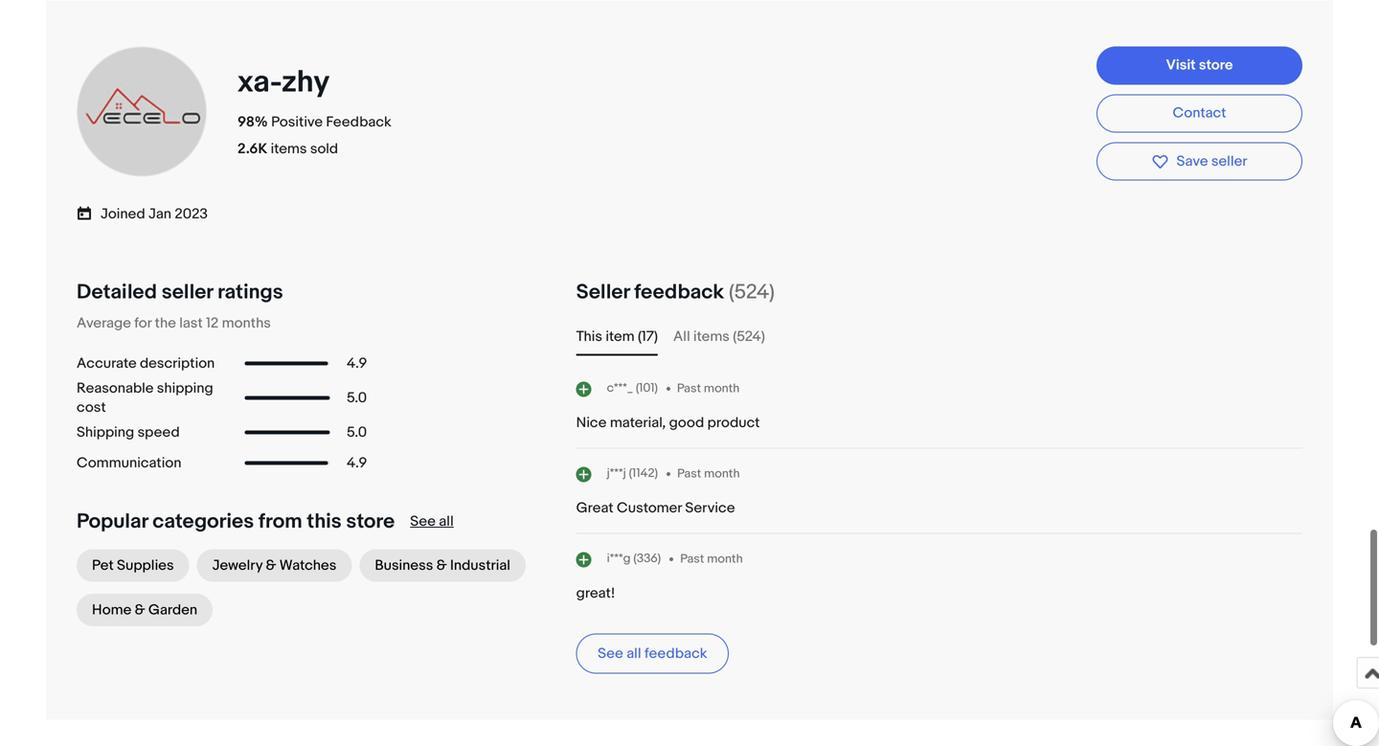Task type: describe. For each thing, give the bounding box(es) containing it.
2.6k
[[238, 140, 268, 158]]

positive
[[271, 113, 323, 131]]

(336)
[[634, 551, 661, 566]]

business & industrial link
[[360, 549, 526, 582]]

feedback
[[326, 113, 392, 131]]

from
[[259, 509, 302, 534]]

month for good
[[704, 381, 740, 396]]

save seller button
[[1097, 142, 1303, 181]]

(1142)
[[629, 466, 658, 481]]

items for all
[[694, 328, 730, 345]]

past month for good
[[677, 381, 740, 396]]

popular categories from this store
[[77, 509, 395, 534]]

speed
[[138, 424, 180, 441]]

pet
[[92, 557, 114, 574]]

zhy
[[282, 64, 329, 101]]

cost
[[77, 399, 106, 416]]

save seller
[[1177, 153, 1248, 170]]

(17)
[[638, 328, 658, 345]]

item
[[606, 328, 635, 345]]

(101)
[[636, 381, 658, 396]]

shipping
[[77, 424, 134, 441]]

12
[[206, 315, 219, 332]]

jan
[[149, 206, 172, 223]]

2 vertical spatial past month
[[680, 552, 743, 566]]

see all
[[410, 513, 454, 530]]

2 vertical spatial month
[[707, 552, 743, 566]]

nice material, good product
[[576, 414, 760, 432]]

great!
[[576, 585, 615, 602]]

pet supplies link
[[77, 549, 189, 582]]

average for the last 12 months
[[77, 315, 271, 332]]

month for service
[[704, 466, 740, 481]]

home
[[92, 602, 131, 619]]

seller for save
[[1212, 153, 1248, 170]]

(524) for all items (524)
[[733, 328, 765, 345]]

c***_ (101)
[[607, 381, 658, 396]]

2023
[[175, 206, 208, 223]]

xa-zhy
[[238, 64, 329, 101]]

accurate
[[77, 355, 137, 372]]

visit store link
[[1097, 46, 1303, 85]]

j***j (1142)
[[607, 466, 658, 481]]

shipping speed
[[77, 424, 180, 441]]

jewelry & watches link
[[197, 549, 352, 582]]

reasonable
[[77, 380, 154, 397]]

seller for detailed
[[162, 280, 213, 305]]

the
[[155, 315, 176, 332]]

pet supplies
[[92, 557, 174, 574]]

watches
[[280, 557, 337, 574]]

all for see all feedback
[[627, 645, 642, 663]]

great customer service
[[576, 500, 735, 517]]

all for see all
[[439, 513, 454, 530]]

1 vertical spatial feedback
[[645, 645, 707, 663]]

see for see all
[[410, 513, 436, 530]]

c***_
[[607, 381, 633, 396]]

shipping
[[157, 380, 213, 397]]

last
[[179, 315, 203, 332]]

home & garden
[[92, 602, 197, 619]]

(524) for seller feedback (524)
[[729, 280, 775, 305]]

service
[[685, 500, 735, 517]]

contact link
[[1097, 94, 1303, 133]]

communication
[[77, 455, 182, 472]]

detailed
[[77, 280, 157, 305]]

this item (17)
[[576, 328, 658, 345]]

98% positive feedback
[[238, 113, 392, 131]]

j***j
[[607, 466, 626, 481]]

popular
[[77, 509, 148, 534]]

ratings
[[218, 280, 283, 305]]



Task type: vqa. For each thing, say whether or not it's contained in the screenshot.
first 4.9 from the top of the page
yes



Task type: locate. For each thing, give the bounding box(es) containing it.
see for see all feedback
[[598, 645, 623, 663]]

& inside home & garden link
[[135, 602, 145, 619]]

this
[[576, 328, 603, 345]]

1 horizontal spatial &
[[266, 557, 276, 574]]

seller feedback (524)
[[576, 280, 775, 305]]

visit
[[1166, 56, 1196, 74]]

4.9
[[347, 355, 367, 372], [347, 455, 367, 472]]

nice
[[576, 414, 607, 432]]

1 vertical spatial month
[[704, 466, 740, 481]]

0 vertical spatial seller
[[1212, 153, 1248, 170]]

0 horizontal spatial store
[[346, 509, 395, 534]]

seller
[[1212, 153, 1248, 170], [162, 280, 213, 305]]

items
[[271, 140, 307, 158], [694, 328, 730, 345]]

see all feedback
[[598, 645, 707, 663]]

month up service
[[704, 466, 740, 481]]

0 vertical spatial month
[[704, 381, 740, 396]]

0 vertical spatial past
[[677, 381, 701, 396]]

1 vertical spatial see
[[598, 645, 623, 663]]

business
[[375, 557, 433, 574]]

1 5.0 from the top
[[347, 389, 367, 407]]

past for service
[[677, 466, 702, 481]]

feedback
[[634, 280, 724, 305], [645, 645, 707, 663]]

reasonable shipping cost
[[77, 380, 213, 416]]

see up business
[[410, 513, 436, 530]]

all
[[673, 328, 690, 345]]

past
[[677, 381, 701, 396], [677, 466, 702, 481], [680, 552, 704, 566]]

categories
[[153, 509, 254, 534]]

past month down service
[[680, 552, 743, 566]]

1 horizontal spatial store
[[1199, 56, 1233, 74]]

store
[[1199, 56, 1233, 74], [346, 509, 395, 534]]

xa-
[[238, 64, 282, 101]]

business & industrial
[[375, 557, 511, 574]]

0 vertical spatial items
[[271, 140, 307, 158]]

(524)
[[729, 280, 775, 305], [733, 328, 765, 345]]

& inside jewelry & watches link
[[266, 557, 276, 574]]

this
[[307, 509, 342, 534]]

2 4.9 from the top
[[347, 455, 367, 472]]

0 vertical spatial 4.9
[[347, 355, 367, 372]]

1 vertical spatial store
[[346, 509, 395, 534]]

1 vertical spatial seller
[[162, 280, 213, 305]]

1 horizontal spatial all
[[627, 645, 642, 663]]

1 horizontal spatial see
[[598, 645, 623, 663]]

past month up service
[[677, 466, 740, 481]]

& right jewelry
[[266, 557, 276, 574]]

all down i***g (336)
[[627, 645, 642, 663]]

0 vertical spatial (524)
[[729, 280, 775, 305]]

(524) right all
[[733, 328, 765, 345]]

0 horizontal spatial all
[[439, 513, 454, 530]]

store inside "link"
[[1199, 56, 1233, 74]]

1 4.9 from the top
[[347, 355, 367, 372]]

past month
[[677, 381, 740, 396], [677, 466, 740, 481], [680, 552, 743, 566]]

items right all
[[694, 328, 730, 345]]

detailed seller ratings
[[77, 280, 283, 305]]

5.0 for speed
[[347, 424, 367, 441]]

4.9 for accurate description
[[347, 355, 367, 372]]

see all feedback link
[[576, 634, 729, 674]]

garden
[[148, 602, 197, 619]]

product
[[708, 414, 760, 432]]

2.6k items sold
[[238, 140, 338, 158]]

average
[[77, 315, 131, 332]]

store right visit
[[1199, 56, 1233, 74]]

contact
[[1173, 104, 1227, 122]]

industrial
[[450, 557, 511, 574]]

& inside business & industrial link
[[437, 557, 447, 574]]

month up product at right
[[704, 381, 740, 396]]

1 vertical spatial (524)
[[733, 328, 765, 345]]

month down service
[[707, 552, 743, 566]]

seller up the last
[[162, 280, 213, 305]]

5.0
[[347, 389, 367, 407], [347, 424, 367, 441]]

tab list
[[576, 325, 1303, 348]]

supplies
[[117, 557, 174, 574]]

see down great! at the left bottom of the page
[[598, 645, 623, 663]]

0 vertical spatial all
[[439, 513, 454, 530]]

see all link
[[410, 513, 454, 530]]

material,
[[610, 414, 666, 432]]

seller inside "button"
[[1212, 153, 1248, 170]]

past up good
[[677, 381, 701, 396]]

joined
[[101, 206, 145, 223]]

98%
[[238, 113, 268, 131]]

jewelry
[[212, 557, 263, 574]]

i***g (336)
[[607, 551, 661, 566]]

jewelry & watches
[[212, 557, 337, 574]]

joined jan 2023
[[101, 206, 208, 223]]

xa-zhy link
[[238, 64, 336, 101]]

all items (524)
[[673, 328, 765, 345]]

0 vertical spatial see
[[410, 513, 436, 530]]

0 horizontal spatial seller
[[162, 280, 213, 305]]

& for jewelry
[[266, 557, 276, 574]]

store right this
[[346, 509, 395, 534]]

seller right the 'save'
[[1212, 153, 1248, 170]]

& for business
[[437, 557, 447, 574]]

0 horizontal spatial items
[[271, 140, 307, 158]]

description
[[140, 355, 215, 372]]

accurate description
[[77, 355, 215, 372]]

sold
[[310, 140, 338, 158]]

1 vertical spatial all
[[627, 645, 642, 663]]

i***g
[[607, 551, 631, 566]]

seller
[[576, 280, 630, 305]]

all inside see all feedback link
[[627, 645, 642, 663]]

& for home
[[135, 602, 145, 619]]

& right business
[[437, 557, 447, 574]]

see
[[410, 513, 436, 530], [598, 645, 623, 663]]

all up business & industrial
[[439, 513, 454, 530]]

(524) up the all items (524)
[[729, 280, 775, 305]]

customer
[[617, 500, 682, 517]]

months
[[222, 315, 271, 332]]

1 vertical spatial items
[[694, 328, 730, 345]]

items for 2.6k
[[271, 140, 307, 158]]

items down positive
[[271, 140, 307, 158]]

all
[[439, 513, 454, 530], [627, 645, 642, 663]]

past month up good
[[677, 381, 740, 396]]

month
[[704, 381, 740, 396], [704, 466, 740, 481], [707, 552, 743, 566]]

text__icon wrapper image
[[77, 203, 101, 222]]

5.0 for shipping
[[347, 389, 367, 407]]

past month for service
[[677, 466, 740, 481]]

xa zhy image
[[75, 44, 209, 179]]

2 vertical spatial past
[[680, 552, 704, 566]]

0 vertical spatial past month
[[677, 381, 740, 396]]

1 vertical spatial 5.0
[[347, 424, 367, 441]]

0 horizontal spatial &
[[135, 602, 145, 619]]

1 vertical spatial past
[[677, 466, 702, 481]]

0 vertical spatial store
[[1199, 56, 1233, 74]]

1 vertical spatial 4.9
[[347, 455, 367, 472]]

2 horizontal spatial &
[[437, 557, 447, 574]]

0 vertical spatial feedback
[[634, 280, 724, 305]]

for
[[134, 315, 152, 332]]

past right '(336)'
[[680, 552, 704, 566]]

good
[[669, 414, 704, 432]]

tab list containing this item (17)
[[576, 325, 1303, 348]]

&
[[266, 557, 276, 574], [437, 557, 447, 574], [135, 602, 145, 619]]

1 vertical spatial past month
[[677, 466, 740, 481]]

visit store
[[1166, 56, 1233, 74]]

1 horizontal spatial seller
[[1212, 153, 1248, 170]]

home & garden link
[[77, 594, 213, 627]]

4.9 for communication
[[347, 455, 367, 472]]

save
[[1177, 153, 1208, 170]]

0 vertical spatial 5.0
[[347, 389, 367, 407]]

& right home
[[135, 602, 145, 619]]

past for good
[[677, 381, 701, 396]]

great
[[576, 500, 614, 517]]

1 horizontal spatial items
[[694, 328, 730, 345]]

2 5.0 from the top
[[347, 424, 367, 441]]

0 horizontal spatial see
[[410, 513, 436, 530]]

past up service
[[677, 466, 702, 481]]



